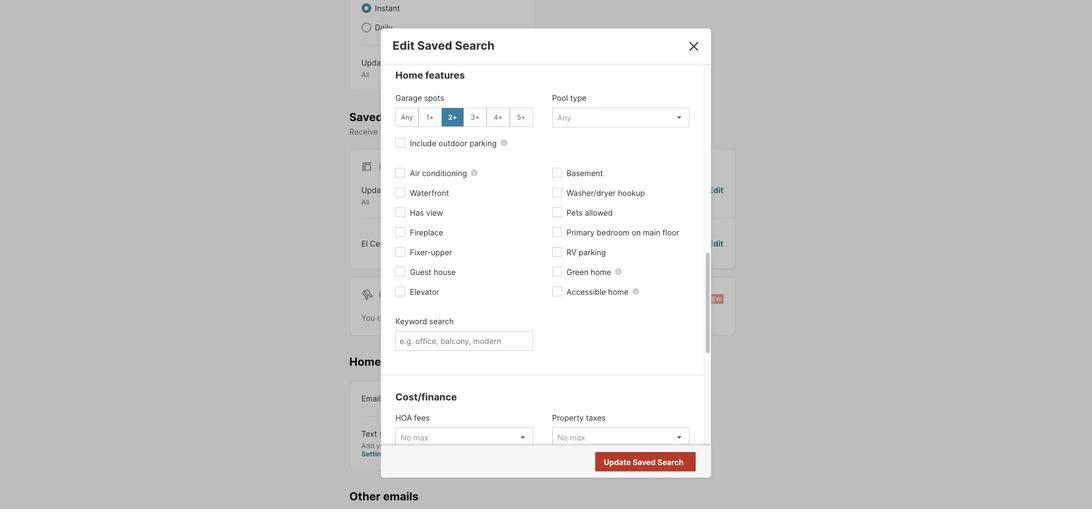 Task type: vqa. For each thing, say whether or not it's contained in the screenshot.
HISTORY
no



Task type: describe. For each thing, give the bounding box(es) containing it.
accessible home
[[567, 287, 629, 297]]

property
[[552, 413, 584, 423]]

guest house
[[410, 267, 456, 277]]

2+ radio
[[441, 108, 464, 127]]

pets
[[567, 208, 583, 218]]

basement
[[567, 168, 603, 178]]

1 types from the top
[[390, 58, 411, 68]]

phone
[[392, 442, 412, 450]]

daily
[[375, 23, 393, 32]]

conditioning
[[422, 168, 467, 178]]

no results
[[645, 458, 683, 468]]

results
[[657, 458, 683, 468]]

washer/dryer hookup
[[567, 188, 645, 198]]

update saved search button
[[595, 452, 696, 472]]

washer/dryer
[[567, 188, 616, 198]]

tours
[[384, 355, 413, 369]]

home for green home
[[591, 267, 611, 277]]

settings
[[361, 450, 389, 458]]

3+
[[471, 113, 480, 121]]

no emails
[[634, 239, 670, 249]]

search for edit saved search
[[455, 39, 495, 53]]

pool type
[[552, 93, 587, 103]]

searching
[[500, 313, 536, 323]]

while
[[479, 313, 498, 323]]

saved right create
[[418, 313, 441, 323]]

keyword search
[[396, 317, 454, 326]]

Instant radio
[[361, 3, 371, 13]]

rv
[[567, 248, 577, 257]]

waterfront
[[410, 188, 449, 198]]

account settings link
[[361, 442, 476, 458]]

emails for other emails
[[383, 490, 419, 503]]

searches inside "saved searches receive timely notifications based on your preferred search filters."
[[385, 110, 436, 124]]

account settings
[[361, 442, 476, 458]]

add
[[361, 442, 374, 450]]

search inside edit saved search 'dialog'
[[429, 317, 454, 326]]

1 vertical spatial parking
[[579, 248, 606, 257]]

in
[[441, 442, 446, 450]]

account
[[448, 442, 476, 450]]

fixer-upper
[[410, 248, 452, 257]]

2+
[[448, 113, 457, 121]]

edit inside edit saved search 'dialog'
[[393, 39, 415, 53]]

accessible
[[567, 287, 606, 297]]

filters.
[[569, 127, 591, 137]]

el
[[361, 239, 368, 249]]

house
[[434, 267, 456, 277]]

outdoor
[[439, 138, 467, 148]]

for sale
[[379, 162, 415, 172]]

edit saved search element
[[393, 39, 676, 53]]

home for home tours
[[349, 355, 381, 369]]

edit saved search
[[393, 39, 495, 53]]

elevator
[[410, 287, 440, 297]]

property taxes
[[552, 413, 606, 423]]

rv parking
[[567, 248, 606, 257]]

receive
[[349, 127, 378, 137]]

Any radio
[[396, 108, 419, 127]]

(sms)
[[379, 429, 402, 439]]

rent
[[396, 290, 417, 300]]

3+ radio
[[464, 108, 487, 127]]

based
[[451, 127, 474, 137]]

guest
[[410, 267, 432, 277]]

include outdoor parking
[[410, 138, 497, 148]]

for rent
[[379, 290, 417, 300]]

cost/finance
[[396, 392, 457, 403]]

green
[[567, 267, 589, 277]]

allowed
[[585, 208, 613, 218]]

primary
[[567, 228, 595, 237]]

type
[[570, 93, 587, 103]]

hookup
[[618, 188, 645, 198]]

keyword
[[396, 317, 427, 326]]

fireplace
[[410, 228, 443, 237]]

update for "edit" button to the middle
[[361, 186, 388, 195]]

4+
[[494, 113, 503, 121]]

garage
[[396, 93, 422, 103]]

Daily radio
[[361, 23, 371, 32]]

email
[[361, 394, 381, 403]]

floor
[[663, 228, 679, 237]]

hoa
[[396, 413, 412, 423]]

search inside "saved searches receive timely notifications based on your preferred search filters."
[[542, 127, 566, 137]]

1+
[[426, 113, 434, 121]]

no for no emails
[[634, 239, 644, 249]]

pool
[[552, 93, 568, 103]]

number
[[414, 442, 439, 450]]

saved inside "saved searches receive timely notifications based on your preferred search filters."
[[349, 110, 383, 124]]

el cerrito test 1
[[361, 239, 419, 249]]

1 vertical spatial edit button
[[709, 185, 724, 207]]

1+ radio
[[419, 108, 442, 127]]

air conditioning
[[410, 168, 467, 178]]

has view
[[410, 208, 443, 218]]

all for the topmost "edit" button
[[361, 71, 369, 79]]

list box for pool type
[[552, 108, 690, 127]]

home for home features
[[396, 69, 423, 81]]



Task type: locate. For each thing, give the bounding box(es) containing it.
features
[[425, 69, 465, 81]]

on
[[476, 127, 485, 137], [632, 228, 641, 237]]

create
[[393, 313, 416, 323]]

fees
[[414, 413, 430, 423]]

on inside edit saved search 'dialog'
[[632, 228, 641, 237]]

parking
[[470, 138, 497, 148], [579, 248, 606, 257]]

emails right other
[[383, 490, 419, 503]]

you
[[361, 313, 375, 323]]

emails down main
[[647, 239, 670, 249]]

search for update saved search
[[658, 458, 684, 467]]

search left filters.
[[542, 127, 566, 137]]

0 horizontal spatial search
[[455, 39, 495, 53]]

1 vertical spatial for
[[379, 290, 394, 300]]

1 vertical spatial on
[[632, 228, 641, 237]]

main
[[643, 228, 661, 237]]

your inside "saved searches receive timely notifications based on your preferred search filters."
[[487, 127, 504, 137]]

notifications
[[404, 127, 449, 137]]

list box down 'fees'
[[396, 428, 533, 448]]

saved inside update saved search button
[[633, 458, 656, 467]]

add your phone number in
[[361, 442, 448, 450]]

green home
[[567, 267, 611, 277]]

all for "edit" button to the middle
[[361, 198, 369, 206]]

home up garage
[[396, 69, 423, 81]]

0 vertical spatial searches
[[385, 110, 436, 124]]

instant
[[375, 3, 400, 13]]

upper
[[431, 248, 452, 257]]

1 horizontal spatial no
[[645, 458, 655, 468]]

no inside button
[[645, 458, 655, 468]]

parking down based
[[470, 138, 497, 148]]

update types all for the topmost "edit" button
[[361, 58, 411, 79]]

edit button
[[508, 57, 523, 79], [709, 185, 724, 207], [709, 238, 724, 250]]

for left rent
[[379, 290, 394, 300]]

0 horizontal spatial home
[[349, 355, 381, 369]]

0 vertical spatial types
[[390, 58, 411, 68]]

0 vertical spatial parking
[[470, 138, 497, 148]]

update types all for "edit" button to the middle
[[361, 186, 411, 206]]

text (sms)
[[361, 429, 402, 439]]

list box for hoa fees
[[396, 428, 533, 448]]

searches
[[385, 110, 436, 124], [443, 313, 477, 323]]

has
[[410, 208, 424, 218]]

saved up home features
[[417, 39, 452, 53]]

list box down type
[[552, 108, 690, 127]]

0 vertical spatial your
[[487, 127, 504, 137]]

for for for rent
[[379, 290, 394, 300]]

0 vertical spatial home
[[396, 69, 423, 81]]

air
[[410, 168, 420, 178]]

1 vertical spatial search
[[429, 317, 454, 326]]

saved left results
[[633, 458, 656, 467]]

search up e.g. office, balcony, modern text field
[[429, 317, 454, 326]]

home tours
[[349, 355, 413, 369]]

edit
[[393, 39, 415, 53], [508, 58, 523, 68], [709, 186, 724, 195], [709, 239, 724, 249]]

option group inside edit saved search 'dialog'
[[396, 108, 533, 127]]

types
[[390, 58, 411, 68], [390, 186, 411, 195]]

5+ radio
[[510, 108, 533, 127]]

0 vertical spatial search
[[455, 39, 495, 53]]

0 horizontal spatial no
[[634, 239, 644, 249]]

all down the daily radio
[[361, 71, 369, 79]]

0 horizontal spatial searches
[[385, 110, 436, 124]]

home up accessible home
[[591, 267, 611, 277]]

1 vertical spatial searches
[[443, 313, 477, 323]]

update types all up garage
[[361, 58, 411, 79]]

home inside edit saved search 'dialog'
[[396, 69, 423, 81]]

home left tours in the bottom left of the page
[[349, 355, 381, 369]]

all
[[361, 71, 369, 79], [361, 198, 369, 206]]

option group containing any
[[396, 108, 533, 127]]

search
[[455, 39, 495, 53], [658, 458, 684, 467]]

any
[[401, 113, 413, 121]]

2 all from the top
[[361, 198, 369, 206]]

1 vertical spatial no
[[645, 458, 655, 468]]

no for no results
[[645, 458, 655, 468]]

list box for property taxes
[[552, 428, 690, 448]]

1 for from the top
[[379, 162, 394, 172]]

text
[[361, 429, 377, 439]]

cerrito
[[370, 239, 395, 249]]

list box down the taxes
[[552, 428, 690, 448]]

bedroom
[[597, 228, 630, 237]]

spots
[[424, 93, 444, 103]]

on left main
[[632, 228, 641, 237]]

0 horizontal spatial on
[[476, 127, 485, 137]]

2 vertical spatial edit button
[[709, 238, 724, 250]]

1 vertical spatial home
[[349, 355, 381, 369]]

saved up 'receive'
[[349, 110, 383, 124]]

can
[[377, 313, 390, 323]]

option group
[[396, 108, 533, 127]]

on down 3+ radio in the left of the page
[[476, 127, 485, 137]]

home
[[591, 267, 611, 277], [608, 287, 629, 297]]

you can create saved searches while searching for
[[361, 313, 550, 323]]

1 vertical spatial types
[[390, 186, 411, 195]]

0 horizontal spatial parking
[[470, 138, 497, 148]]

0 vertical spatial on
[[476, 127, 485, 137]]

timely
[[380, 127, 402, 137]]

home right the accessible
[[608, 287, 629, 297]]

types down air
[[390, 186, 411, 195]]

0 vertical spatial search
[[542, 127, 566, 137]]

update inside update saved search button
[[604, 458, 631, 467]]

your down 4+
[[487, 127, 504, 137]]

view
[[426, 208, 443, 218]]

0 vertical spatial for
[[379, 162, 394, 172]]

parking up green home
[[579, 248, 606, 257]]

e.g. office, balcony, modern text field
[[400, 336, 529, 346]]

1 horizontal spatial home
[[396, 69, 423, 81]]

1 vertical spatial update types all
[[361, 186, 411, 206]]

test
[[397, 239, 413, 249]]

2 for from the top
[[379, 290, 394, 300]]

1 horizontal spatial search
[[542, 127, 566, 137]]

2 update types all from the top
[[361, 186, 411, 206]]

preferred
[[506, 127, 540, 137]]

0 vertical spatial edit button
[[508, 57, 523, 79]]

searches up e.g. office, balcony, modern text field
[[443, 313, 477, 323]]

update left no results button
[[604, 458, 631, 467]]

1 vertical spatial search
[[658, 458, 684, 467]]

hoa fees
[[396, 413, 430, 423]]

edit saved search dialog
[[381, 28, 711, 509]]

emails for no emails
[[647, 239, 670, 249]]

home features
[[396, 69, 465, 81]]

for
[[538, 313, 548, 323]]

on inside "saved searches receive timely notifications based on your preferred search filters."
[[476, 127, 485, 137]]

1 vertical spatial all
[[361, 198, 369, 206]]

update types all down for sale
[[361, 186, 411, 206]]

update saved search
[[604, 458, 684, 467]]

2 types from the top
[[390, 186, 411, 195]]

update down for sale
[[361, 186, 388, 195]]

your up settings on the left bottom of the page
[[376, 442, 390, 450]]

all up el
[[361, 198, 369, 206]]

no down main
[[634, 239, 644, 249]]

1 vertical spatial your
[[376, 442, 390, 450]]

other
[[349, 490, 381, 503]]

0 vertical spatial update types all
[[361, 58, 411, 79]]

no results button
[[633, 453, 694, 472]]

for for for sale
[[379, 162, 394, 172]]

primary bedroom on main floor
[[567, 228, 679, 237]]

1 horizontal spatial parking
[[579, 248, 606, 257]]

1 vertical spatial home
[[608, 287, 629, 297]]

0 horizontal spatial your
[[376, 442, 390, 450]]

1 update types all from the top
[[361, 58, 411, 79]]

sale
[[396, 162, 415, 172]]

saved searches receive timely notifications based on your preferred search filters.
[[349, 110, 591, 137]]

0 horizontal spatial search
[[429, 317, 454, 326]]

1 horizontal spatial searches
[[443, 313, 477, 323]]

search inside button
[[658, 458, 684, 467]]

None checkbox
[[492, 428, 523, 442]]

1 vertical spatial emails
[[383, 490, 419, 503]]

garage spots
[[396, 93, 444, 103]]

1 horizontal spatial search
[[658, 458, 684, 467]]

pets allowed
[[567, 208, 613, 218]]

update for the topmost "edit" button
[[361, 58, 388, 68]]

4+ radio
[[487, 108, 510, 127]]

2 vertical spatial update
[[604, 458, 631, 467]]

update down the daily radio
[[361, 58, 388, 68]]

include
[[410, 138, 436, 148]]

0 vertical spatial update
[[361, 58, 388, 68]]

1
[[415, 239, 419, 249]]

0 horizontal spatial emails
[[383, 490, 419, 503]]

1 vertical spatial update
[[361, 186, 388, 195]]

home for accessible home
[[608, 287, 629, 297]]

1 all from the top
[[361, 71, 369, 79]]

types up home features
[[390, 58, 411, 68]]

searches down garage
[[385, 110, 436, 124]]

1 horizontal spatial emails
[[647, 239, 670, 249]]

0 vertical spatial all
[[361, 71, 369, 79]]

0 vertical spatial home
[[591, 267, 611, 277]]

1 horizontal spatial on
[[632, 228, 641, 237]]

update
[[361, 58, 388, 68], [361, 186, 388, 195], [604, 458, 631, 467]]

for left sale
[[379, 162, 394, 172]]

5+
[[517, 113, 526, 121]]

your
[[487, 127, 504, 137], [376, 442, 390, 450]]

0 vertical spatial emails
[[647, 239, 670, 249]]

list box
[[552, 108, 690, 127], [396, 428, 533, 448], [552, 428, 690, 448]]

home
[[396, 69, 423, 81], [349, 355, 381, 369]]

no left results
[[645, 458, 655, 468]]

0 vertical spatial no
[[634, 239, 644, 249]]

update types all
[[361, 58, 411, 79], [361, 186, 411, 206]]

1 horizontal spatial your
[[487, 127, 504, 137]]



